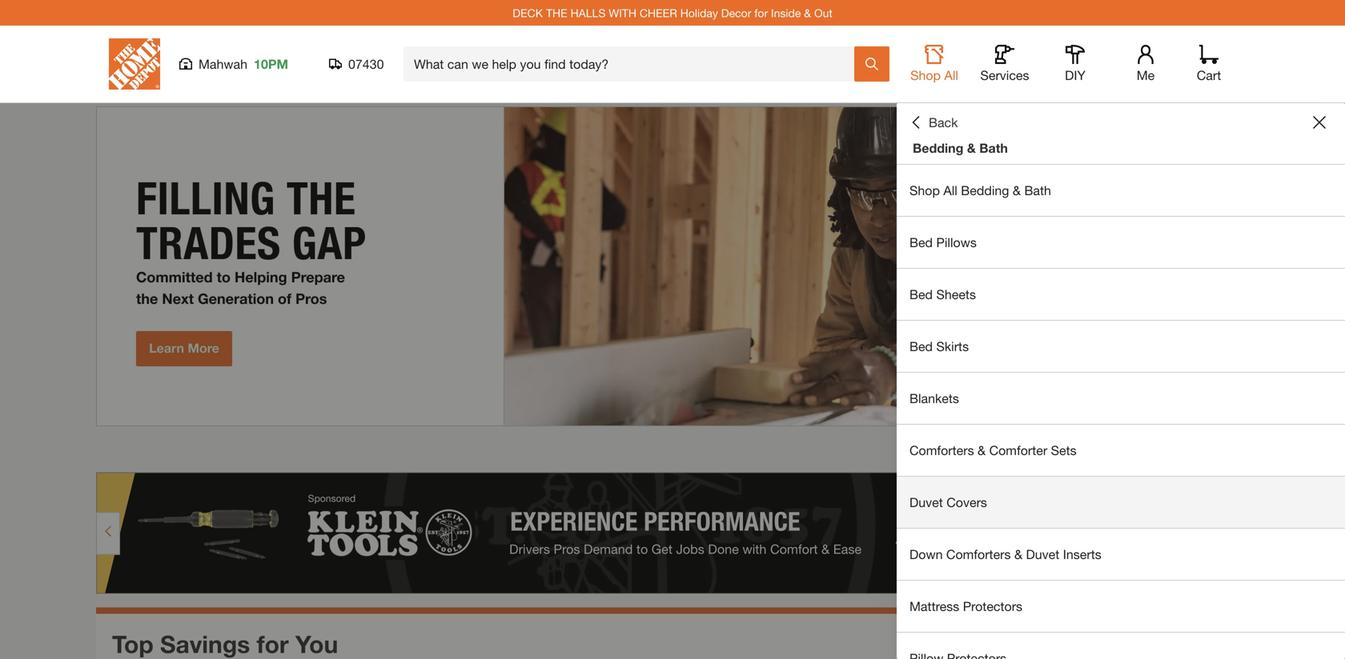 Task type: locate. For each thing, give the bounding box(es) containing it.
bed for bed pillows
[[909, 235, 933, 250]]

bedding down bedding & bath
[[961, 183, 1009, 198]]

bed
[[909, 235, 933, 250], [909, 287, 933, 302], [909, 339, 933, 354]]

1 horizontal spatial duvet
[[1026, 547, 1059, 562]]

all
[[944, 68, 958, 83], [943, 183, 957, 198]]

1 bed from the top
[[909, 235, 933, 250]]

bath
[[979, 141, 1008, 156], [1024, 183, 1051, 198]]

out
[[814, 6, 832, 19]]

down comforters & duvet inserts link
[[897, 529, 1345, 580]]

bed pillows link
[[897, 217, 1345, 268]]

all down bedding & bath
[[943, 183, 957, 198]]

feedback link image
[[1323, 271, 1345, 357]]

all up back
[[944, 68, 958, 83]]

0 vertical spatial all
[[944, 68, 958, 83]]

bed left sheets
[[909, 287, 933, 302]]

&
[[804, 6, 811, 19], [967, 141, 976, 156], [1013, 183, 1021, 198], [978, 443, 986, 458], [1014, 547, 1022, 562]]

shop all button
[[909, 45, 960, 83]]

for left you
[[257, 630, 289, 659]]

1 vertical spatial bed
[[909, 287, 933, 302]]

deck
[[513, 6, 543, 19]]

3 bed from the top
[[909, 339, 933, 354]]

2 bed from the top
[[909, 287, 933, 302]]

inside
[[771, 6, 801, 19]]

0 vertical spatial for
[[754, 6, 768, 19]]

for left the inside
[[754, 6, 768, 19]]

bedding
[[913, 141, 963, 156], [961, 183, 1009, 198]]

bed pillows
[[909, 235, 977, 250]]

0 vertical spatial comforters
[[909, 443, 974, 458]]

shop all bedding & bath link
[[897, 165, 1345, 216]]

savings
[[160, 630, 250, 659]]

pillows
[[936, 235, 977, 250]]

blankets
[[909, 391, 959, 406]]

menu
[[897, 165, 1345, 660]]

1 horizontal spatial bath
[[1024, 183, 1051, 198]]

all inside "menu"
[[943, 183, 957, 198]]

shop inside "menu"
[[909, 183, 940, 198]]

1 vertical spatial bath
[[1024, 183, 1051, 198]]

0 horizontal spatial duvet
[[909, 495, 943, 510]]

bed left the skirts
[[909, 339, 933, 354]]

you
[[295, 630, 338, 659]]

diy
[[1065, 68, 1086, 83]]

shop up "bed pillows"
[[909, 183, 940, 198]]

1 vertical spatial shop
[[909, 183, 940, 198]]

0 vertical spatial bed
[[909, 235, 933, 250]]

1 horizontal spatial for
[[754, 6, 768, 19]]

0 vertical spatial shop
[[910, 68, 941, 83]]

shop
[[910, 68, 941, 83], [909, 183, 940, 198]]

shop inside button
[[910, 68, 941, 83]]

top savings for you
[[112, 630, 338, 659]]

blankets link
[[897, 373, 1345, 424]]

comforters
[[909, 443, 974, 458], [946, 547, 1011, 562]]

image for filling the trades gap committed to helping prepare  the next generation of pros image
[[96, 106, 1249, 427]]

me
[[1137, 68, 1155, 83]]

0 horizontal spatial for
[[257, 630, 289, 659]]

sets
[[1051, 443, 1076, 458]]

comforters up duvet covers
[[909, 443, 974, 458]]

decor
[[721, 6, 751, 19]]

0 vertical spatial bath
[[979, 141, 1008, 156]]

bedding down back button
[[913, 141, 963, 156]]

the
[[546, 6, 567, 19]]

top
[[112, 630, 153, 659]]

shop for shop all bedding & bath
[[909, 183, 940, 198]]

shop for shop all
[[910, 68, 941, 83]]

protectors
[[963, 599, 1022, 614]]

1 vertical spatial all
[[943, 183, 957, 198]]

bed left the pillows
[[909, 235, 933, 250]]

0 vertical spatial duvet
[[909, 495, 943, 510]]

deck the halls with cheer holiday decor for inside & out link
[[513, 6, 832, 19]]

07430 button
[[329, 56, 384, 72]]

back button
[[909, 114, 958, 130]]

comforters right the down
[[946, 547, 1011, 562]]

shop up back button
[[910, 68, 941, 83]]

cheer
[[640, 6, 677, 19]]

1 vertical spatial duvet
[[1026, 547, 1059, 562]]

all for shop all bedding & bath
[[943, 183, 957, 198]]

2 vertical spatial bed
[[909, 339, 933, 354]]

duvet left inserts
[[1026, 547, 1059, 562]]

drawer close image
[[1313, 116, 1326, 129]]

all inside button
[[944, 68, 958, 83]]

duvet left covers
[[909, 495, 943, 510]]

07430
[[348, 56, 384, 72]]

bed sheets
[[909, 287, 976, 302]]

for
[[754, 6, 768, 19], [257, 630, 289, 659]]

duvet
[[909, 495, 943, 510], [1026, 547, 1059, 562]]



Task type: describe. For each thing, give the bounding box(es) containing it.
shop all bedding & bath
[[909, 183, 1051, 198]]

skirts
[[936, 339, 969, 354]]

the home depot logo image
[[109, 38, 160, 90]]

sheets
[[936, 287, 976, 302]]

10pm
[[254, 56, 288, 72]]

mahwah
[[199, 56, 247, 72]]

back
[[929, 115, 958, 130]]

comforters & comforter sets
[[909, 443, 1076, 458]]

1 vertical spatial for
[[257, 630, 289, 659]]

comforter
[[989, 443, 1047, 458]]

menu containing shop all bedding & bath
[[897, 165, 1345, 660]]

duvet covers link
[[897, 477, 1345, 528]]

bed for bed skirts
[[909, 339, 933, 354]]

down comforters & duvet inserts
[[909, 547, 1101, 562]]

1 vertical spatial bedding
[[961, 183, 1009, 198]]

cart link
[[1191, 45, 1227, 83]]

0 vertical spatial bedding
[[913, 141, 963, 156]]

comforters & comforter sets link
[[897, 425, 1345, 476]]

services button
[[979, 45, 1030, 83]]

What can we help you find today? search field
[[414, 47, 853, 81]]

1 vertical spatial comforters
[[946, 547, 1011, 562]]

bed skirts
[[909, 339, 969, 354]]

inserts
[[1063, 547, 1101, 562]]

mahwah 10pm
[[199, 56, 288, 72]]

down
[[909, 547, 943, 562]]

bedding & bath
[[913, 141, 1008, 156]]

bed sheets link
[[897, 269, 1345, 320]]

mattress protectors link
[[897, 581, 1345, 632]]

mattress
[[909, 599, 959, 614]]

shop all
[[910, 68, 958, 83]]

cart
[[1197, 68, 1221, 83]]

with
[[609, 6, 636, 19]]

halls
[[570, 6, 606, 19]]

me button
[[1120, 45, 1171, 83]]

duvet covers
[[909, 495, 987, 510]]

bed for bed sheets
[[909, 287, 933, 302]]

all for shop all
[[944, 68, 958, 83]]

diy button
[[1050, 45, 1101, 83]]

deck the halls with cheer holiday decor for inside & out
[[513, 6, 832, 19]]

0 horizontal spatial bath
[[979, 141, 1008, 156]]

services
[[980, 68, 1029, 83]]

bed skirts link
[[897, 321, 1345, 372]]

covers
[[946, 495, 987, 510]]

mattress protectors
[[909, 599, 1022, 614]]

holiday
[[680, 6, 718, 19]]



Task type: vqa. For each thing, say whether or not it's contained in the screenshot.
Duvet in 'link'
yes



